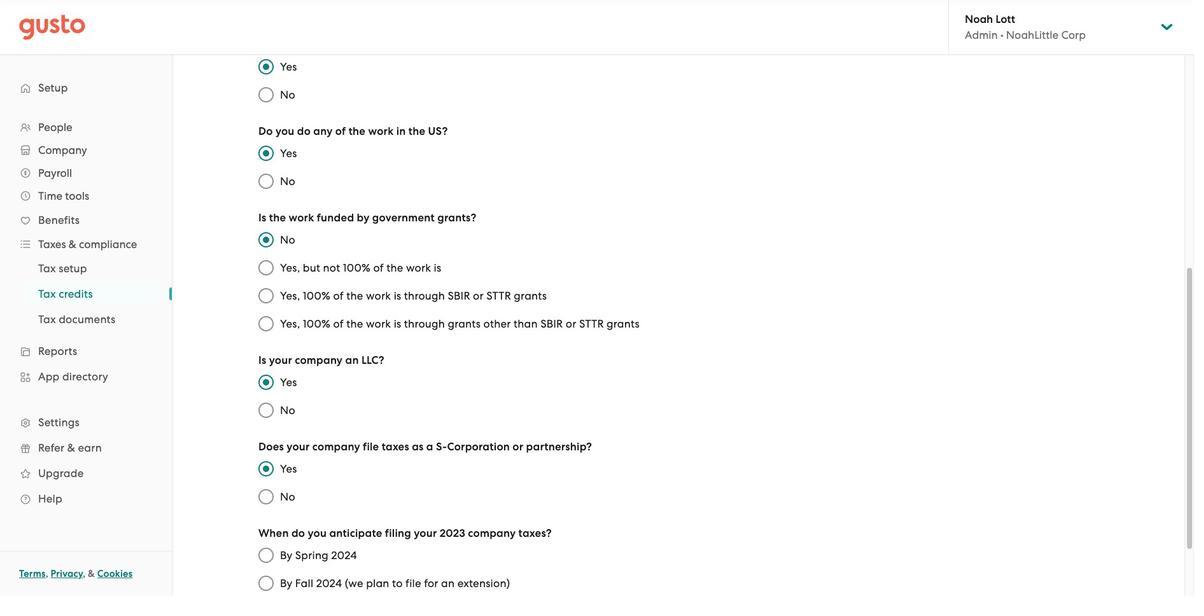 Task type: vqa. For each thing, say whether or not it's contained in the screenshot.


Task type: locate. For each thing, give the bounding box(es) containing it.
no radio down do
[[252, 167, 280, 195]]

yes, down yes, but not 100% of the work is radio
[[280, 290, 300, 302]]

0 vertical spatial file
[[363, 440, 379, 454]]

sbir
[[448, 290, 470, 302], [541, 318, 563, 330]]

2 list from the top
[[0, 256, 172, 332]]

directory
[[62, 370, 108, 383]]

yes down is your company an llc?
[[280, 376, 297, 389]]

refer & earn link
[[13, 437, 159, 460]]

0 vertical spatial &
[[69, 238, 76, 251]]

yes, for yes, 100% of the work is through grants other than sbir or sttr grants
[[280, 318, 300, 330]]

terms
[[19, 568, 46, 580]]

no for do
[[280, 175, 295, 188]]

0 horizontal spatial sttr
[[486, 290, 511, 302]]

is your company an llc?
[[258, 354, 384, 367]]

1 horizontal spatial sbir
[[541, 318, 563, 330]]

company for file
[[312, 440, 360, 454]]

0 vertical spatial company
[[295, 354, 343, 367]]

you up by spring 2024
[[308, 527, 327, 540]]

your right does
[[287, 440, 310, 454]]

2 vertical spatial &
[[88, 568, 95, 580]]

2 vertical spatial 100%
[[303, 318, 330, 330]]

is for sbir
[[394, 290, 401, 302]]

2 no from the top
[[280, 175, 295, 188]]

2 vertical spatial tax
[[38, 313, 56, 326]]

sbir up yes, 100% of the work is through grants other than sbir or sttr grants
[[448, 290, 470, 302]]

or
[[473, 290, 484, 302], [566, 318, 576, 330], [513, 440, 523, 454]]

is up yes, 100% of the work is through sbir or sttr grants
[[434, 262, 441, 274]]

2024 down anticipate
[[331, 549, 357, 562]]

yes radio down yes, 100% of the work is through grants other than sbir or sttr grants radio in the bottom left of the page
[[252, 369, 280, 397]]

tax credits link
[[23, 283, 159, 306]]

Yes, 100% of the work is through SBIR or STTR grants radio
[[252, 282, 280, 310]]

Yes, but not 100% of the work is radio
[[252, 254, 280, 282]]

3 yes from the top
[[280, 376, 297, 389]]

0 vertical spatial an
[[345, 354, 359, 367]]

yes, for yes, but not 100% of the work is
[[280, 262, 300, 274]]

yes, down yes, 100% of the work is through sbir or sttr grants radio
[[280, 318, 300, 330]]

grants
[[514, 290, 547, 302], [448, 318, 481, 330], [607, 318, 640, 330]]

taxes & compliance button
[[13, 233, 159, 256]]

1 no radio from the top
[[252, 167, 280, 195]]

2 vertical spatial is
[[394, 318, 401, 330]]

do right when
[[292, 527, 305, 540]]

taxes
[[382, 440, 409, 454]]

yes, but not 100% of the work is
[[280, 262, 441, 274]]

2024 for fall
[[316, 577, 342, 590]]

1 tax from the top
[[38, 262, 56, 275]]

do you do any of the work in the us?
[[258, 125, 448, 138]]

people
[[38, 121, 72, 134]]

by for by spring 2024
[[280, 549, 292, 562]]

2 vertical spatial or
[[513, 440, 523, 454]]

do left any
[[297, 125, 311, 138]]

company for an
[[295, 354, 343, 367]]

0 vertical spatial is
[[434, 262, 441, 274]]

tax down "tax credits" on the left of the page
[[38, 313, 56, 326]]

refer
[[38, 442, 65, 454]]

3 no radio from the top
[[252, 397, 280, 425]]

through for grants
[[404, 318, 445, 330]]

1 through from the top
[[404, 290, 445, 302]]

2 yes radio from the top
[[252, 369, 280, 397]]

2 yes, from the top
[[280, 290, 300, 302]]

tax down taxes
[[38, 262, 56, 275]]

company right 2023
[[468, 527, 516, 540]]

2024 right fall
[[316, 577, 342, 590]]

tax for tax documents
[[38, 313, 56, 326]]

through down yes, 100% of the work is through sbir or sttr grants
[[404, 318, 445, 330]]

yes down does
[[280, 463, 297, 476]]

& left earn
[[67, 442, 75, 454]]

the up the llc?
[[346, 318, 363, 330]]

upgrade link
[[13, 462, 159, 485]]

or right than on the bottom left of page
[[566, 318, 576, 330]]

tax setup
[[38, 262, 87, 275]]

earn
[[78, 442, 102, 454]]

Yes, 100% of the work is through grants other than SBIR or STTR grants radio
[[252, 310, 280, 338]]

3 yes radio from the top
[[252, 455, 280, 483]]

& for earn
[[67, 442, 75, 454]]

file right 'to'
[[406, 577, 421, 590]]

1 by from the top
[[280, 549, 292, 562]]

by down when
[[280, 549, 292, 562]]

setup
[[59, 262, 87, 275]]

you right do
[[276, 125, 294, 138]]

is
[[258, 211, 266, 225], [258, 354, 266, 367]]

is up yes, but not 100% of the work is radio
[[258, 211, 266, 225]]

1 vertical spatial or
[[566, 318, 576, 330]]

&
[[69, 238, 76, 251], [67, 442, 75, 454], [88, 568, 95, 580]]

app directory link
[[13, 365, 159, 388]]

tax credits
[[38, 288, 93, 300]]

& left cookies button
[[88, 568, 95, 580]]

0 vertical spatial your
[[269, 354, 292, 367]]

is down yes, 100% of the work is through sbir or sttr grants
[[394, 318, 401, 330]]

1 vertical spatial do
[[292, 527, 305, 540]]

filing
[[385, 527, 411, 540]]

0 horizontal spatial ,
[[46, 568, 48, 580]]

yes
[[280, 60, 297, 73], [280, 147, 297, 160], [280, 376, 297, 389], [280, 463, 297, 476]]

2 tax from the top
[[38, 288, 56, 300]]

of up is your company an llc?
[[333, 318, 344, 330]]

the
[[349, 125, 365, 138], [409, 125, 425, 138], [269, 211, 286, 225], [386, 262, 403, 274], [346, 290, 363, 302], [346, 318, 363, 330]]

2 is from the top
[[258, 354, 266, 367]]

1 horizontal spatial ,
[[83, 568, 86, 580]]

yes for is
[[280, 376, 297, 389]]

s-
[[436, 440, 447, 454]]

1 vertical spatial file
[[406, 577, 421, 590]]

0 vertical spatial do
[[297, 125, 311, 138]]

1 is from the top
[[258, 211, 266, 225]]

no for does
[[280, 491, 295, 504]]

company left the llc?
[[295, 354, 343, 367]]

list
[[0, 116, 172, 512], [0, 256, 172, 332]]

No radio
[[252, 81, 280, 109]]

0 vertical spatial is
[[258, 211, 266, 225]]

0 vertical spatial yes,
[[280, 262, 300, 274]]

& inside dropdown button
[[69, 238, 76, 251]]

0 vertical spatial sbir
[[448, 290, 470, 302]]

1 , from the left
[[46, 568, 48, 580]]

tax
[[38, 262, 56, 275], [38, 288, 56, 300], [38, 313, 56, 326]]

work
[[368, 125, 394, 138], [289, 211, 314, 225], [406, 262, 431, 274], [366, 290, 391, 302], [366, 318, 391, 330]]

4 no radio from the top
[[252, 483, 280, 511]]

2 vertical spatial yes radio
[[252, 455, 280, 483]]

no radio up does
[[252, 397, 280, 425]]

0 horizontal spatial sbir
[[448, 290, 470, 302]]

is down yes, but not 100% of the work is
[[394, 290, 401, 302]]

yes, for yes, 100% of the work is through sbir or sttr grants
[[280, 290, 300, 302]]

No radio
[[252, 167, 280, 195], [252, 226, 280, 254], [252, 397, 280, 425], [252, 483, 280, 511]]

1 vertical spatial an
[[441, 577, 455, 590]]

2023
[[440, 527, 465, 540]]

0 vertical spatial through
[[404, 290, 445, 302]]

0 vertical spatial by
[[280, 549, 292, 562]]

refer & earn
[[38, 442, 102, 454]]

spring
[[295, 549, 328, 562]]

time tools button
[[13, 185, 159, 208]]

0 vertical spatial or
[[473, 290, 484, 302]]

Yes radio
[[252, 139, 280, 167], [252, 369, 280, 397], [252, 455, 280, 483]]

0 vertical spatial sttr
[[486, 290, 511, 302]]

file left "taxes"
[[363, 440, 379, 454]]

company left "taxes"
[[312, 440, 360, 454]]

2 horizontal spatial or
[[566, 318, 576, 330]]

0 vertical spatial 2024
[[331, 549, 357, 562]]

3 no from the top
[[280, 234, 295, 246]]

an right for
[[441, 577, 455, 590]]

gusto navigation element
[[0, 55, 172, 532]]

& right taxes
[[69, 238, 76, 251]]

yes for does
[[280, 463, 297, 476]]

0 vertical spatial 100%
[[343, 262, 371, 274]]

1 vertical spatial is
[[394, 290, 401, 302]]

your down yes, 100% of the work is through grants other than sbir or sttr grants radio in the bottom left of the page
[[269, 354, 292, 367]]

2 through from the top
[[404, 318, 445, 330]]

1 vertical spatial 2024
[[316, 577, 342, 590]]

2 yes from the top
[[280, 147, 297, 160]]

2 vertical spatial yes,
[[280, 318, 300, 330]]

yes radio down do
[[252, 139, 280, 167]]

0 horizontal spatial you
[[276, 125, 294, 138]]

1 vertical spatial is
[[258, 354, 266, 367]]

through
[[404, 290, 445, 302], [404, 318, 445, 330]]

taxes?
[[519, 527, 552, 540]]

llc?
[[361, 354, 384, 367]]

file
[[363, 440, 379, 454], [406, 577, 421, 590]]

is down yes, 100% of the work is through grants other than sbir or sttr grants radio in the bottom left of the page
[[258, 354, 266, 367]]

tax left credits
[[38, 288, 56, 300]]

1 vertical spatial yes radio
[[252, 369, 280, 397]]

by for by fall 2024 (we plan to file for an extension)
[[280, 577, 292, 590]]

1 vertical spatial by
[[280, 577, 292, 590]]

1 vertical spatial sbir
[[541, 318, 563, 330]]

tax documents
[[38, 313, 116, 326]]

company
[[38, 144, 87, 157]]

no
[[280, 88, 295, 101], [280, 175, 295, 188], [280, 234, 295, 246], [280, 404, 295, 417], [280, 491, 295, 504]]

to
[[392, 577, 403, 590]]

1 list from the top
[[0, 116, 172, 512]]

1 vertical spatial 100%
[[303, 290, 330, 302]]

a
[[426, 440, 433, 454]]

yes,
[[280, 262, 300, 274], [280, 290, 300, 302], [280, 318, 300, 330]]

1 vertical spatial &
[[67, 442, 75, 454]]

sbir right than on the bottom left of page
[[541, 318, 563, 330]]

of
[[335, 125, 346, 138], [373, 262, 384, 274], [333, 290, 344, 302], [333, 318, 344, 330]]

1 horizontal spatial sttr
[[579, 318, 604, 330]]

no radio up yes, 100% of the work is through sbir or sttr grants radio
[[252, 226, 280, 254]]

your for is
[[269, 354, 292, 367]]

an
[[345, 354, 359, 367], [441, 577, 455, 590]]

1 vertical spatial through
[[404, 318, 445, 330]]

by left fall
[[280, 577, 292, 590]]

no radio up when
[[252, 483, 280, 511]]

100% up is your company an llc?
[[303, 318, 330, 330]]

your left 2023
[[414, 527, 437, 540]]

0 vertical spatial tax
[[38, 262, 56, 275]]

3 tax from the top
[[38, 313, 56, 326]]

1 horizontal spatial you
[[308, 527, 327, 540]]

is for is your company an llc?
[[258, 354, 266, 367]]

, left privacy
[[46, 568, 48, 580]]

help link
[[13, 488, 159, 511]]

100% down but
[[303, 290, 330, 302]]

or right corporation
[[513, 440, 523, 454]]

help
[[38, 493, 62, 505]]

through up yes, 100% of the work is through grants other than sbir or sttr grants
[[404, 290, 445, 302]]

do
[[297, 125, 311, 138], [292, 527, 305, 540]]

or up yes, 100% of the work is through grants other than sbir or sttr grants
[[473, 290, 484, 302]]

work left the in
[[368, 125, 394, 138]]

1 vertical spatial yes,
[[280, 290, 300, 302]]

privacy link
[[51, 568, 83, 580]]

the up yes, but not 100% of the work is radio
[[269, 211, 286, 225]]

2024 for spring
[[331, 549, 357, 562]]

yes radio down does
[[252, 455, 280, 483]]

5 no from the top
[[280, 491, 295, 504]]

us?
[[428, 125, 448, 138]]

list containing tax setup
[[0, 256, 172, 332]]

0 vertical spatial yes radio
[[252, 139, 280, 167]]

1 vertical spatial company
[[312, 440, 360, 454]]

100% right the not
[[343, 262, 371, 274]]

yes up no option
[[280, 60, 297, 73]]

1 yes, from the top
[[280, 262, 300, 274]]

4 no from the top
[[280, 404, 295, 417]]

4 yes from the top
[[280, 463, 297, 476]]

of up yes, 100% of the work is through sbir or sttr grants
[[373, 262, 384, 274]]

the right the in
[[409, 125, 425, 138]]

terms link
[[19, 568, 46, 580]]

is for is the work funded by government grants?
[[258, 211, 266, 225]]

than
[[514, 318, 538, 330]]

the right any
[[349, 125, 365, 138]]

yes, left but
[[280, 262, 300, 274]]

yes down no option
[[280, 147, 297, 160]]

app
[[38, 370, 60, 383]]

2 by from the top
[[280, 577, 292, 590]]

, left cookies button
[[83, 568, 86, 580]]

By Spring 2024 radio
[[252, 542, 280, 570]]

an left the llc?
[[345, 354, 359, 367]]

2 vertical spatial your
[[414, 527, 437, 540]]

1 vertical spatial your
[[287, 440, 310, 454]]

list containing people
[[0, 116, 172, 512]]

3 yes, from the top
[[280, 318, 300, 330]]

no radio for is
[[252, 397, 280, 425]]

,
[[46, 568, 48, 580], [83, 568, 86, 580]]

1 vertical spatial tax
[[38, 288, 56, 300]]

1 yes radio from the top
[[252, 139, 280, 167]]

is
[[434, 262, 441, 274], [394, 290, 401, 302], [394, 318, 401, 330]]

work up yes, 100% of the work is through sbir or sttr grants
[[406, 262, 431, 274]]

corporation
[[447, 440, 510, 454]]



Task type: describe. For each thing, give the bounding box(es) containing it.
settings link
[[13, 411, 159, 434]]

by
[[357, 211, 370, 225]]

1 no from the top
[[280, 88, 295, 101]]

extension)
[[457, 577, 510, 590]]

100% for yes, 100% of the work is through sbir or sttr grants
[[303, 290, 330, 302]]

government
[[372, 211, 435, 225]]

payroll button
[[13, 162, 159, 185]]

fall
[[295, 577, 313, 590]]

tax for tax setup
[[38, 262, 56, 275]]

funded
[[317, 211, 354, 225]]

of down the not
[[333, 290, 344, 302]]

2 vertical spatial company
[[468, 527, 516, 540]]

credits
[[59, 288, 93, 300]]

work left funded
[[289, 211, 314, 225]]

admin
[[965, 29, 998, 41]]

setup
[[38, 81, 68, 94]]

payroll
[[38, 167, 72, 180]]

2 , from the left
[[83, 568, 86, 580]]

reports
[[38, 345, 77, 358]]

yes, 100% of the work is through grants other than sbir or sttr grants
[[280, 318, 640, 330]]

the down yes, but not 100% of the work is
[[346, 290, 363, 302]]

(we
[[345, 577, 363, 590]]

noahlittle
[[1006, 29, 1059, 41]]

app directory
[[38, 370, 108, 383]]

not
[[323, 262, 340, 274]]

2 horizontal spatial grants
[[607, 318, 640, 330]]

lott
[[996, 13, 1015, 26]]

0 horizontal spatial file
[[363, 440, 379, 454]]

corp
[[1061, 29, 1086, 41]]

tools
[[65, 190, 89, 202]]

is for grants
[[394, 318, 401, 330]]

as
[[412, 440, 424, 454]]

cookies
[[97, 568, 133, 580]]

work down yes, but not 100% of the work is
[[366, 290, 391, 302]]

yes radio for is
[[252, 369, 280, 397]]

0 horizontal spatial or
[[473, 290, 484, 302]]

when do you anticipate filing your 2023 company taxes?
[[258, 527, 552, 540]]

yes, 100% of the work is through sbir or sttr grants
[[280, 290, 547, 302]]

company button
[[13, 139, 159, 162]]

settings
[[38, 416, 79, 429]]

does
[[258, 440, 284, 454]]

upgrade
[[38, 467, 84, 480]]

taxes & compliance
[[38, 238, 137, 251]]

privacy
[[51, 568, 83, 580]]

terms , privacy , & cookies
[[19, 568, 133, 580]]

through for sbir
[[404, 290, 445, 302]]

•
[[1000, 29, 1004, 41]]

By Fall 2024 (we plan to file for an extension) radio
[[252, 570, 280, 596]]

no radio for does
[[252, 483, 280, 511]]

0 vertical spatial you
[[276, 125, 294, 138]]

tax documents link
[[23, 308, 159, 331]]

tax for tax credits
[[38, 288, 56, 300]]

time
[[38, 190, 62, 202]]

anticipate
[[329, 527, 382, 540]]

yes radio for does
[[252, 455, 280, 483]]

work up the llc?
[[366, 318, 391, 330]]

plan
[[366, 577, 389, 590]]

Yes radio
[[252, 53, 280, 81]]

of right any
[[335, 125, 346, 138]]

1 vertical spatial sttr
[[579, 318, 604, 330]]

by fall 2024 (we plan to file for an extension)
[[280, 577, 510, 590]]

1 horizontal spatial grants
[[514, 290, 547, 302]]

but
[[303, 262, 320, 274]]

documents
[[59, 313, 116, 326]]

1 yes from the top
[[280, 60, 297, 73]]

is the work funded by government grants?
[[258, 211, 477, 225]]

home image
[[19, 14, 85, 40]]

your for does
[[287, 440, 310, 454]]

any
[[313, 125, 333, 138]]

noah
[[965, 13, 993, 26]]

compliance
[[79, 238, 137, 251]]

1 horizontal spatial or
[[513, 440, 523, 454]]

yes for do
[[280, 147, 297, 160]]

setup link
[[13, 76, 159, 99]]

do
[[258, 125, 273, 138]]

benefits link
[[13, 209, 159, 232]]

in
[[396, 125, 406, 138]]

1 horizontal spatial an
[[441, 577, 455, 590]]

0 horizontal spatial grants
[[448, 318, 481, 330]]

100% for yes, 100% of the work is through grants other than sbir or sttr grants
[[303, 318, 330, 330]]

2 no radio from the top
[[252, 226, 280, 254]]

no for is
[[280, 404, 295, 417]]

benefits
[[38, 214, 80, 227]]

grants?
[[437, 211, 477, 225]]

cookies button
[[97, 567, 133, 582]]

for
[[424, 577, 438, 590]]

people button
[[13, 116, 159, 139]]

partnership?
[[526, 440, 592, 454]]

taxes
[[38, 238, 66, 251]]

yes radio for do
[[252, 139, 280, 167]]

0 horizontal spatial an
[[345, 354, 359, 367]]

other
[[484, 318, 511, 330]]

1 horizontal spatial file
[[406, 577, 421, 590]]

when
[[258, 527, 289, 540]]

noah lott admin • noahlittle corp
[[965, 13, 1086, 41]]

does your company file taxes as a s-corporation or partnership?
[[258, 440, 592, 454]]

tax setup link
[[23, 257, 159, 280]]

time tools
[[38, 190, 89, 202]]

no radio for do
[[252, 167, 280, 195]]

& for compliance
[[69, 238, 76, 251]]

1 vertical spatial you
[[308, 527, 327, 540]]

the up yes, 100% of the work is through sbir or sttr grants
[[386, 262, 403, 274]]

by spring 2024
[[280, 549, 357, 562]]

reports link
[[13, 340, 159, 363]]



